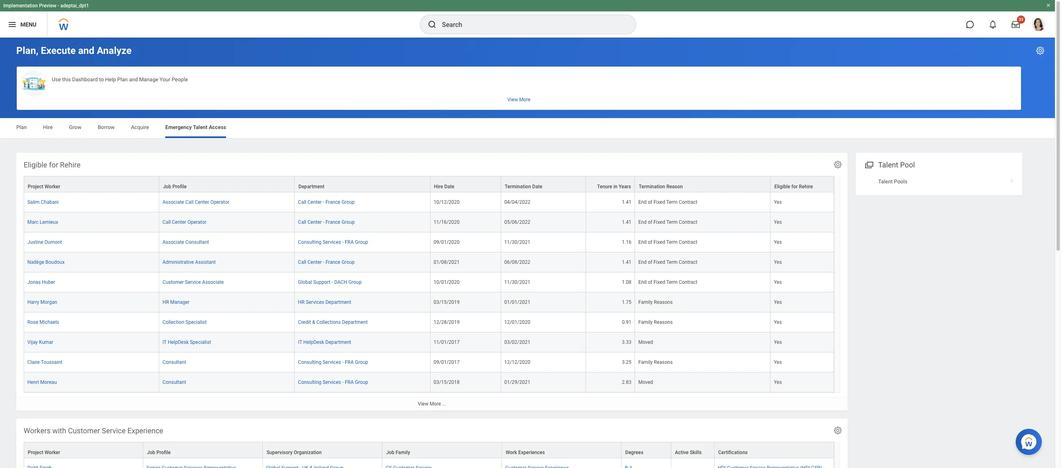 Task type: describe. For each thing, give the bounding box(es) containing it.
administrative assistant
[[163, 259, 216, 265]]

workers with customer service experience
[[24, 426, 163, 435]]

emergency
[[165, 124, 192, 130]]

collection specialist link
[[163, 318, 207, 325]]

10/12/2020
[[434, 199, 460, 205]]

customer service associate
[[163, 279, 224, 285]]

consulting for associate consultant
[[298, 239, 322, 245]]

project worker button for customer
[[24, 442, 143, 458]]

reason
[[667, 184, 683, 190]]

menu banner
[[0, 0, 1056, 38]]

- for associate consultant
[[343, 239, 344, 245]]

rose
[[27, 319, 38, 325]]

associate consultant link
[[163, 238, 209, 245]]

&
[[312, 319, 316, 325]]

yes for 09/01/2017
[[775, 359, 782, 365]]

operator inside 'link'
[[188, 219, 207, 225]]

center for administrative assistant
[[308, 259, 322, 265]]

services for 09/01/2020
[[323, 239, 341, 245]]

call for call center operator
[[298, 219, 307, 225]]

12/01/2020
[[505, 319, 531, 325]]

collection specialist
[[163, 319, 207, 325]]

credit & collections department
[[298, 319, 368, 325]]

term for 11/16/2020
[[667, 219, 678, 225]]

rose michaels
[[27, 319, 59, 325]]

hire date button
[[431, 176, 501, 192]]

menu button
[[0, 11, 47, 38]]

03/02/2021
[[505, 339, 531, 345]]

view
[[418, 401, 429, 407]]

view more ...
[[418, 401, 446, 407]]

yes for 10/01/2020
[[775, 279, 782, 285]]

support
[[313, 279, 331, 285]]

0 vertical spatial and
[[78, 45, 94, 56]]

row containing nadège boudoux
[[24, 252, 835, 272]]

consulting services - fra group link for 09/01/2017
[[298, 358, 368, 365]]

profile for eligible for rehire
[[173, 184, 187, 190]]

09/01/2020
[[434, 239, 460, 245]]

row containing marc lemieux
[[24, 212, 835, 232]]

rose michaels link
[[27, 318, 59, 325]]

1 consultant link from the top
[[163, 358, 186, 365]]

12/28/2019
[[434, 319, 460, 325]]

moreau
[[40, 379, 57, 385]]

03/15/2019
[[434, 299, 460, 305]]

yes for 03/15/2018
[[775, 379, 782, 385]]

termination for termination date
[[505, 184, 531, 190]]

supervisory organization button
[[263, 442, 382, 458]]

and inside button
[[129, 76, 138, 83]]

job profile for eligible for rehire
[[163, 184, 187, 190]]

hr for hr services department
[[298, 299, 305, 305]]

associate for associate call center operator
[[163, 199, 184, 205]]

justify image
[[7, 20, 17, 29]]

degrees
[[626, 450, 644, 455]]

job family
[[386, 450, 410, 455]]

of for 10/01/2020
[[648, 279, 653, 285]]

consulting for consultant
[[298, 379, 322, 385]]

fra for 09/01/2020
[[345, 239, 354, 245]]

collections
[[317, 319, 341, 325]]

contract for 01/08/2021
[[679, 259, 698, 265]]

yes for 11/01/2017
[[775, 339, 782, 345]]

end for 10/01/2020
[[639, 279, 647, 285]]

group for 09/01/2017
[[355, 359, 368, 365]]

term for 10/01/2020
[[667, 279, 678, 285]]

workers with customer service experience element
[[16, 419, 848, 468]]

yes for 10/12/2020
[[775, 199, 782, 205]]

yes element for 09/01/2020
[[775, 238, 782, 245]]

department inside "popup button"
[[299, 184, 325, 190]]

family for 0.91
[[639, 319, 653, 325]]

0 vertical spatial rehire
[[60, 161, 81, 169]]

justine dumont
[[27, 239, 62, 245]]

jonas
[[27, 279, 41, 285]]

morgan
[[40, 299, 57, 305]]

center for associate call center operator
[[308, 199, 322, 205]]

borrow
[[98, 124, 115, 130]]

0 vertical spatial talent
[[193, 124, 208, 130]]

nadège
[[27, 259, 44, 265]]

yes element for 11/16/2020
[[775, 218, 782, 225]]

toussaint
[[41, 359, 62, 365]]

fixed for 10/12/2020
[[654, 199, 666, 205]]

fixed for 11/16/2020
[[654, 219, 666, 225]]

call for administrative assistant
[[298, 259, 307, 265]]

it for it helpdesk specialist
[[163, 339, 167, 345]]

term for 10/12/2020
[[667, 199, 678, 205]]

consulting services - fra group link for 03/15/2018
[[298, 378, 368, 385]]

tenure
[[598, 184, 613, 190]]

yes element for 03/15/2018
[[775, 378, 782, 385]]

1 vertical spatial consultant
[[163, 359, 186, 365]]

termination reason
[[639, 184, 683, 190]]

close environment banner image
[[1047, 3, 1052, 8]]

france for 10/12/2020
[[326, 199, 341, 205]]

eligible inside eligible for rehire popup button
[[775, 184, 791, 190]]

experiences
[[519, 450, 545, 455]]

0 vertical spatial specialist
[[186, 319, 207, 325]]

configure workers with customer service experience image
[[834, 426, 843, 435]]

4 yes from the top
[[775, 259, 782, 265]]

group for 01/08/2021
[[342, 259, 355, 265]]

3 call center - france group link from the top
[[298, 258, 355, 265]]

11/30/2021 for 10/01/2020
[[505, 279, 531, 285]]

job family button
[[383, 442, 502, 458]]

assistant
[[195, 259, 216, 265]]

services for 09/01/2017
[[323, 359, 341, 365]]

configure this page image
[[1036, 46, 1046, 56]]

administrative
[[163, 259, 194, 265]]

project worker for workers
[[28, 450, 60, 455]]

consultant inside associate consultant link
[[185, 239, 209, 245]]

france for 11/16/2020
[[326, 219, 341, 225]]

of for 01/08/2021
[[648, 259, 653, 265]]

manager
[[170, 299, 190, 305]]

contract for 10/01/2020
[[679, 279, 698, 285]]

Search Workday  search field
[[442, 16, 620, 33]]

yes element for 10/12/2020
[[775, 198, 782, 205]]

customer inside "eligible for rehire" element
[[163, 279, 184, 285]]

marc
[[27, 219, 38, 225]]

end of fixed term contract for 10/12/2020
[[639, 199, 698, 205]]

termination reason button
[[636, 176, 771, 192]]

configure eligible for rehire image
[[834, 160, 843, 169]]

6 yes from the top
[[775, 299, 782, 305]]

reasons for 0.91
[[654, 319, 673, 325]]

hire date
[[434, 184, 455, 190]]

henri
[[27, 379, 39, 385]]

degrees button
[[622, 442, 671, 458]]

help
[[105, 76, 116, 83]]

05/06/2022
[[505, 219, 531, 225]]

eligible for rehire inside popup button
[[775, 184, 814, 190]]

1.75
[[622, 299, 632, 305]]

11/01/2017
[[434, 339, 460, 345]]

termination for termination reason
[[639, 184, 666, 190]]

row containing vijay kumar
[[24, 332, 835, 353]]

profile logan mcneil image
[[1033, 18, 1046, 33]]

project for eligible
[[28, 184, 43, 190]]

family reasons for 0.91
[[639, 319, 673, 325]]

end of fixed term contract for 09/01/2020
[[639, 239, 698, 245]]

active skills button
[[672, 442, 715, 458]]

salim chabani link
[[27, 198, 59, 205]]

06/08/2022
[[505, 259, 531, 265]]

termination date
[[505, 184, 543, 190]]

claire toussaint link
[[27, 358, 62, 365]]

hire for hire date
[[434, 184, 443, 190]]

0 vertical spatial eligible
[[24, 161, 47, 169]]

dach
[[334, 279, 348, 285]]

associate for associate consultant
[[163, 239, 184, 245]]

contract for 10/12/2020
[[679, 199, 698, 205]]

plan,
[[16, 45, 38, 56]]

global support - dach group link
[[298, 278, 362, 285]]

group for 03/15/2018
[[355, 379, 368, 385]]

helpdesk for specialist
[[168, 339, 189, 345]]

worker for with
[[45, 450, 60, 455]]

salim
[[27, 199, 40, 205]]

- for customer service associate
[[332, 279, 333, 285]]

4 yes element from the top
[[775, 258, 782, 265]]

kumar
[[39, 339, 53, 345]]

credit
[[298, 319, 311, 325]]

services for 03/15/2019
[[306, 299, 324, 305]]

in
[[614, 184, 618, 190]]

row containing justine dumont
[[24, 232, 835, 252]]

associate call center operator link
[[163, 198, 229, 205]]

consulting services - fra group for 03/15/2018
[[298, 379, 368, 385]]

family inside popup button
[[396, 450, 410, 455]]

0 vertical spatial eligible for rehire
[[24, 161, 81, 169]]

family reasons for 3.25
[[639, 359, 673, 365]]

with
[[52, 426, 66, 435]]

project worker button for rehire
[[24, 176, 159, 192]]

6 yes element from the top
[[775, 298, 782, 305]]

yes for 11/16/2020
[[775, 219, 782, 225]]

hr manager link
[[163, 298, 190, 305]]

for inside popup button
[[792, 184, 798, 190]]

call center operator
[[163, 219, 207, 225]]

execute
[[41, 45, 76, 56]]

claire
[[27, 359, 40, 365]]

people
[[172, 76, 188, 83]]

09/01/2017
[[434, 359, 460, 365]]

termination date button
[[501, 176, 586, 192]]

group for 11/16/2020
[[342, 219, 355, 225]]

talent pool
[[879, 161, 916, 169]]

3 call center - france group from the top
[[298, 259, 355, 265]]

12 row from the top
[[24, 442, 835, 458]]

2 consultant link from the top
[[163, 378, 186, 385]]

work experiences button
[[502, 442, 622, 458]]

term for 09/01/2020
[[667, 239, 678, 245]]

job for workers with customer service experience
[[147, 450, 155, 455]]

end of fixed term contract for 11/16/2020
[[639, 219, 698, 225]]

marc lemieux link
[[27, 218, 58, 225]]

fixed for 10/01/2020
[[654, 279, 666, 285]]

job profile for workers with customer service experience
[[147, 450, 171, 455]]

1 vertical spatial plan
[[16, 124, 27, 130]]

associate call center operator
[[163, 199, 229, 205]]

call center operator link
[[163, 218, 207, 225]]



Task type: vqa. For each thing, say whether or not it's contained in the screenshot.


Task type: locate. For each thing, give the bounding box(es) containing it.
5 fixed from the top
[[654, 279, 666, 285]]

project for workers
[[28, 450, 43, 455]]

2 vertical spatial associate
[[202, 279, 224, 285]]

job for eligible for rehire
[[163, 184, 171, 190]]

1 1.41 from the top
[[622, 199, 632, 205]]

and left analyze
[[78, 45, 94, 56]]

1 horizontal spatial date
[[533, 184, 543, 190]]

4 contract from the top
[[679, 259, 698, 265]]

11 row from the top
[[24, 373, 835, 393]]

tab list containing plan
[[8, 118, 1048, 138]]

customer up hr manager 'link'
[[163, 279, 184, 285]]

8 row from the top
[[24, 312, 835, 332]]

- for call center operator
[[323, 219, 325, 225]]

call inside 'link'
[[163, 219, 171, 225]]

job profile down experience
[[147, 450, 171, 455]]

yes for 12/28/2019
[[775, 319, 782, 325]]

1 horizontal spatial termination
[[639, 184, 666, 190]]

project up salim
[[28, 184, 43, 190]]

date
[[445, 184, 455, 190], [533, 184, 543, 190]]

2 vertical spatial 1.41
[[622, 259, 632, 265]]

certifications
[[719, 450, 748, 455]]

5 term from the top
[[667, 279, 678, 285]]

plan, execute and analyze
[[16, 45, 132, 56]]

job profile up associate call center operator link
[[163, 184, 187, 190]]

0 vertical spatial consulting services - fra group link
[[298, 238, 368, 245]]

call center - france group link for center
[[298, 198, 355, 205]]

worker up chabani
[[45, 184, 60, 190]]

talent pools
[[879, 179, 908, 185]]

group for 10/12/2020
[[342, 199, 355, 205]]

1.41
[[622, 199, 632, 205], [622, 219, 632, 225], [622, 259, 632, 265]]

center inside associate call center operator link
[[195, 199, 209, 205]]

termination left "reason"
[[639, 184, 666, 190]]

3 france from the top
[[326, 259, 341, 265]]

- for associate call center operator
[[323, 199, 325, 205]]

administrative assistant link
[[163, 258, 216, 265]]

2 moved from the top
[[639, 379, 654, 385]]

it down credit at the bottom left of page
[[298, 339, 302, 345]]

profile inside workers with customer service experience element
[[157, 450, 171, 455]]

marc lemieux
[[27, 219, 58, 225]]

worker for for
[[45, 184, 60, 190]]

1 vertical spatial operator
[[188, 219, 207, 225]]

emergency talent access
[[165, 124, 226, 130]]

row containing jonas huber
[[24, 272, 835, 292]]

2 vertical spatial call center - france group link
[[298, 258, 355, 265]]

10 yes from the top
[[775, 379, 782, 385]]

2 vertical spatial family reasons
[[639, 359, 673, 365]]

manage
[[139, 76, 158, 83]]

10 yes element from the top
[[775, 378, 782, 385]]

row containing rose michaels
[[24, 312, 835, 332]]

family reasons
[[639, 299, 673, 305], [639, 319, 673, 325], [639, 359, 673, 365]]

13 row from the top
[[24, 458, 835, 468]]

department
[[299, 184, 325, 190], [326, 299, 351, 305], [342, 319, 368, 325], [326, 339, 351, 345]]

1 consulting services - fra group from the top
[[298, 239, 368, 245]]

01/08/2021
[[434, 259, 460, 265]]

access
[[209, 124, 226, 130]]

call center - france group link for operator
[[298, 218, 355, 225]]

eligible for rehire element
[[16, 153, 848, 411]]

it for it helpdesk department
[[298, 339, 302, 345]]

...
[[443, 401, 446, 407]]

end of fixed term contract
[[639, 199, 698, 205], [639, 219, 698, 225], [639, 239, 698, 245], [639, 259, 698, 265], [639, 279, 698, 285]]

cell
[[672, 458, 715, 468]]

0 vertical spatial call center - france group link
[[298, 198, 355, 205]]

0 vertical spatial for
[[49, 161, 58, 169]]

helpdesk down &
[[304, 339, 324, 345]]

row containing salim chabani
[[24, 192, 835, 212]]

1 vertical spatial customer
[[68, 426, 100, 435]]

hr left the manager
[[163, 299, 169, 305]]

7 row from the top
[[24, 292, 835, 312]]

2 helpdesk from the left
[[304, 339, 324, 345]]

4 row from the top
[[24, 232, 835, 252]]

1 reasons from the top
[[654, 299, 673, 305]]

2 term from the top
[[667, 219, 678, 225]]

service inside row
[[185, 279, 201, 285]]

profile up associate call center operator link
[[173, 184, 187, 190]]

1 vertical spatial rehire
[[800, 184, 814, 190]]

1 vertical spatial worker
[[45, 450, 60, 455]]

consultant
[[185, 239, 209, 245], [163, 359, 186, 365], [163, 379, 186, 385]]

harry
[[27, 299, 39, 305]]

1 vertical spatial specialist
[[190, 339, 211, 345]]

skills
[[690, 450, 702, 455]]

michaels
[[40, 319, 59, 325]]

0 vertical spatial 11/30/2021
[[505, 239, 531, 245]]

2 call center - france group link from the top
[[298, 218, 355, 225]]

0 vertical spatial reasons
[[654, 299, 673, 305]]

- for administrative assistant
[[323, 259, 325, 265]]

yes element for 09/01/2017
[[775, 358, 782, 365]]

specialist down the collection specialist
[[190, 339, 211, 345]]

5 end of fixed term contract from the top
[[639, 279, 698, 285]]

2 vertical spatial call center - france group
[[298, 259, 355, 265]]

row containing harry morgan
[[24, 292, 835, 312]]

4 end of fixed term contract from the top
[[639, 259, 698, 265]]

1.41 up the 1.08
[[622, 259, 632, 265]]

2 vertical spatial consulting
[[298, 379, 322, 385]]

project
[[28, 184, 43, 190], [28, 450, 43, 455]]

huber
[[42, 279, 55, 285]]

job profile inside "eligible for rehire" element
[[163, 184, 187, 190]]

fra for 09/01/2017
[[345, 359, 354, 365]]

4 fixed from the top
[[654, 259, 666, 265]]

service left experience
[[102, 426, 126, 435]]

1 vertical spatial eligible for rehire
[[775, 184, 814, 190]]

helpdesk down collection
[[168, 339, 189, 345]]

plan
[[117, 76, 128, 83], [16, 124, 27, 130]]

1 vertical spatial and
[[129, 76, 138, 83]]

0 vertical spatial job profile
[[163, 184, 187, 190]]

0 vertical spatial service
[[185, 279, 201, 285]]

of for 09/01/2020
[[648, 239, 653, 245]]

1 vertical spatial job profile
[[147, 450, 171, 455]]

france for 01/08/2021
[[326, 259, 341, 265]]

03/15/2018
[[434, 379, 460, 385]]

1 vertical spatial consultant link
[[163, 378, 186, 385]]

family
[[639, 299, 653, 305], [639, 319, 653, 325], [639, 359, 653, 365], [396, 450, 410, 455]]

1.41 down the years
[[622, 199, 632, 205]]

0 vertical spatial family reasons
[[639, 299, 673, 305]]

1 horizontal spatial hr
[[298, 299, 305, 305]]

acquire
[[131, 124, 149, 130]]

family reasons right 3.25
[[639, 359, 673, 365]]

1 vertical spatial eligible
[[775, 184, 791, 190]]

0 horizontal spatial helpdesk
[[168, 339, 189, 345]]

job inside "eligible for rehire" element
[[163, 184, 171, 190]]

1 vertical spatial job profile button
[[143, 442, 263, 458]]

chabani
[[41, 199, 59, 205]]

2 fra from the top
[[345, 359, 354, 365]]

1 term from the top
[[667, 199, 678, 205]]

1 vertical spatial call center - france group
[[298, 219, 355, 225]]

33 button
[[1008, 16, 1026, 33]]

nadège boudoux
[[27, 259, 65, 265]]

2 consulting from the top
[[298, 359, 322, 365]]

talent left access
[[193, 124, 208, 130]]

1 vertical spatial for
[[792, 184, 798, 190]]

talent up the talent pools
[[879, 161, 899, 169]]

tenure in years
[[598, 184, 632, 190]]

plan inside button
[[117, 76, 128, 83]]

job profile inside workers with customer service experience element
[[147, 450, 171, 455]]

5 row from the top
[[24, 252, 835, 272]]

hire inside popup button
[[434, 184, 443, 190]]

worker
[[45, 184, 60, 190], [45, 450, 60, 455]]

search image
[[428, 20, 437, 29]]

1.41 for 05/06/2022
[[622, 219, 632, 225]]

project worker inside "eligible for rehire" element
[[28, 184, 60, 190]]

2 end from the top
[[639, 219, 647, 225]]

3 reasons from the top
[[654, 359, 673, 365]]

job
[[163, 184, 171, 190], [147, 450, 155, 455], [386, 450, 395, 455]]

1 vertical spatial hire
[[434, 184, 443, 190]]

0 horizontal spatial for
[[49, 161, 58, 169]]

profile inside "eligible for rehire" element
[[173, 184, 187, 190]]

0 vertical spatial france
[[326, 199, 341, 205]]

1 moved from the top
[[639, 339, 654, 345]]

1 date from the left
[[445, 184, 455, 190]]

worker down "with"
[[45, 450, 60, 455]]

0 vertical spatial project
[[28, 184, 43, 190]]

1 vertical spatial project worker
[[28, 450, 60, 455]]

1 consulting services - fra group link from the top
[[298, 238, 368, 245]]

4 term from the top
[[667, 259, 678, 265]]

hr up credit at the bottom left of page
[[298, 299, 305, 305]]

2 fixed from the top
[[654, 219, 666, 225]]

3 family reasons from the top
[[639, 359, 673, 365]]

it helpdesk specialist link
[[163, 338, 211, 345]]

hire up 10/12/2020
[[434, 184, 443, 190]]

1 vertical spatial fra
[[345, 359, 354, 365]]

2 vertical spatial consulting services - fra group
[[298, 379, 368, 385]]

project worker inside workers with customer service experience element
[[28, 450, 60, 455]]

helpdesk for department
[[304, 339, 324, 345]]

1 horizontal spatial it
[[298, 339, 302, 345]]

3 consulting services - fra group link from the top
[[298, 378, 368, 385]]

reasons for 3.25
[[654, 359, 673, 365]]

2 it from the left
[[298, 339, 302, 345]]

1 vertical spatial project worker button
[[24, 442, 143, 458]]

hr inside 'link'
[[163, 299, 169, 305]]

3 yes from the top
[[775, 239, 782, 245]]

5 end from the top
[[639, 279, 647, 285]]

active skills
[[675, 450, 702, 455]]

family for 3.25
[[639, 359, 653, 365]]

inbox large image
[[1012, 20, 1021, 29]]

contract for 09/01/2020
[[679, 239, 698, 245]]

9 yes from the top
[[775, 359, 782, 365]]

project down the workers
[[28, 450, 43, 455]]

1 consulting from the top
[[298, 239, 322, 245]]

3 consulting from the top
[[298, 379, 322, 385]]

family reasons right 0.91
[[639, 319, 673, 325]]

9 row from the top
[[24, 332, 835, 353]]

yes for 09/01/2020
[[775, 239, 782, 245]]

0 horizontal spatial termination
[[505, 184, 531, 190]]

more
[[430, 401, 441, 407]]

0 horizontal spatial service
[[102, 426, 126, 435]]

5 of from the top
[[648, 279, 653, 285]]

10 row from the top
[[24, 353, 835, 373]]

1 horizontal spatial eligible
[[775, 184, 791, 190]]

2 reasons from the top
[[654, 319, 673, 325]]

view more ... link
[[16, 397, 848, 411]]

1 horizontal spatial service
[[185, 279, 201, 285]]

0 horizontal spatial profile
[[157, 450, 171, 455]]

0 vertical spatial consultant link
[[163, 358, 186, 365]]

2 worker from the top
[[45, 450, 60, 455]]

grow
[[69, 124, 81, 130]]

associate up administrative
[[163, 239, 184, 245]]

it
[[163, 339, 167, 345], [298, 339, 302, 345]]

3 1.41 from the top
[[622, 259, 632, 265]]

1.41 up the 1.16
[[622, 219, 632, 225]]

0 horizontal spatial hire
[[43, 124, 53, 130]]

reasons right the 1.75
[[654, 299, 673, 305]]

menu group image
[[864, 159, 875, 170]]

3 fra from the top
[[345, 379, 354, 385]]

1 vertical spatial reasons
[[654, 319, 673, 325]]

0 horizontal spatial hr
[[163, 299, 169, 305]]

-
[[58, 3, 59, 9], [323, 199, 325, 205], [323, 219, 325, 225], [343, 239, 344, 245], [323, 259, 325, 265], [332, 279, 333, 285], [343, 359, 344, 365], [343, 379, 344, 385]]

1 vertical spatial consulting services - fra group
[[298, 359, 368, 365]]

for
[[49, 161, 58, 169], [792, 184, 798, 190]]

talent for talent pools
[[879, 179, 893, 185]]

vijay kumar link
[[27, 338, 53, 345]]

1 vertical spatial profile
[[157, 450, 171, 455]]

3 end of fixed term contract from the top
[[639, 239, 698, 245]]

reasons for 1.75
[[654, 299, 673, 305]]

0 vertical spatial call center - france group
[[298, 199, 355, 205]]

1 france from the top
[[326, 199, 341, 205]]

1 of from the top
[[648, 199, 653, 205]]

to
[[99, 76, 104, 83]]

yes
[[775, 199, 782, 205], [775, 219, 782, 225], [775, 239, 782, 245], [775, 259, 782, 265], [775, 279, 782, 285], [775, 299, 782, 305], [775, 319, 782, 325], [775, 339, 782, 345], [775, 359, 782, 365], [775, 379, 782, 385]]

1 horizontal spatial helpdesk
[[304, 339, 324, 345]]

services for 03/15/2018
[[323, 379, 341, 385]]

0 vertical spatial operator
[[211, 199, 229, 205]]

it helpdesk department link
[[298, 338, 351, 345]]

1 vertical spatial call center - france group link
[[298, 218, 355, 225]]

0 vertical spatial consulting
[[298, 239, 322, 245]]

call center - france group link
[[298, 198, 355, 205], [298, 218, 355, 225], [298, 258, 355, 265]]

yes element for 11/01/2017
[[775, 338, 782, 345]]

1 horizontal spatial rehire
[[800, 184, 814, 190]]

01/29/2021
[[505, 379, 531, 385]]

1 horizontal spatial plan
[[117, 76, 128, 83]]

5 contract from the top
[[679, 279, 698, 285]]

1 vertical spatial 11/30/2021
[[505, 279, 531, 285]]

0 horizontal spatial plan
[[16, 124, 27, 130]]

9 yes element from the top
[[775, 358, 782, 365]]

2 call center - france group from the top
[[298, 219, 355, 225]]

1 contract from the top
[[679, 199, 698, 205]]

2 yes element from the top
[[775, 218, 782, 225]]

1 family reasons from the top
[[639, 299, 673, 305]]

1 horizontal spatial for
[[792, 184, 798, 190]]

1 vertical spatial consulting
[[298, 359, 322, 365]]

2 contract from the top
[[679, 219, 698, 225]]

0 vertical spatial job profile button
[[159, 176, 295, 192]]

1 vertical spatial service
[[102, 426, 126, 435]]

worker inside "eligible for rehire" element
[[45, 184, 60, 190]]

hire for hire
[[43, 124, 53, 130]]

7 yes element from the top
[[775, 318, 782, 325]]

center for call center operator
[[308, 219, 322, 225]]

1 helpdesk from the left
[[168, 339, 189, 345]]

1 horizontal spatial hire
[[434, 184, 443, 190]]

2 vertical spatial france
[[326, 259, 341, 265]]

2 1.41 from the top
[[622, 219, 632, 225]]

job profile
[[163, 184, 187, 190], [147, 450, 171, 455]]

3.25
[[622, 359, 632, 365]]

0 horizontal spatial eligible
[[24, 161, 47, 169]]

33
[[1020, 17, 1024, 22]]

family reasons for 1.75
[[639, 299, 673, 305]]

end of fixed term contract for 10/01/2020
[[639, 279, 698, 285]]

of for 10/12/2020
[[648, 199, 653, 205]]

0 horizontal spatial it
[[163, 339, 167, 345]]

3 fixed from the top
[[654, 239, 666, 245]]

associate down assistant
[[202, 279, 224, 285]]

project worker down the workers
[[28, 450, 60, 455]]

0 vertical spatial worker
[[45, 184, 60, 190]]

of for 11/16/2020
[[648, 219, 653, 225]]

hire left grow on the top
[[43, 124, 53, 130]]

profile down experience
[[157, 450, 171, 455]]

termination up 04/04/2022
[[505, 184, 531, 190]]

2 family reasons from the top
[[639, 319, 673, 325]]

fra for 03/15/2018
[[345, 379, 354, 385]]

global support - dach group
[[298, 279, 362, 285]]

2 date from the left
[[533, 184, 543, 190]]

0 vertical spatial profile
[[173, 184, 187, 190]]

claire toussaint
[[27, 359, 62, 365]]

project inside "eligible for rehire" element
[[28, 184, 43, 190]]

11/30/2021 for 09/01/2020
[[505, 239, 531, 245]]

end for 01/08/2021
[[639, 259, 647, 265]]

1 project worker button from the top
[[24, 176, 159, 192]]

1.41 for 06/08/2022
[[622, 259, 632, 265]]

8 yes from the top
[[775, 339, 782, 345]]

1 vertical spatial project
[[28, 450, 43, 455]]

0 vertical spatial consulting services - fra group
[[298, 239, 368, 245]]

0 vertical spatial associate
[[163, 199, 184, 205]]

1 horizontal spatial eligible for rehire
[[775, 184, 814, 190]]

project worker for eligible
[[28, 184, 60, 190]]

row
[[24, 176, 835, 192], [24, 192, 835, 212], [24, 212, 835, 232], [24, 232, 835, 252], [24, 252, 835, 272], [24, 272, 835, 292], [24, 292, 835, 312], [24, 312, 835, 332], [24, 332, 835, 353], [24, 353, 835, 373], [24, 373, 835, 393], [24, 442, 835, 458], [24, 458, 835, 468]]

yes element for 10/01/2020
[[775, 278, 782, 285]]

1 fra from the top
[[345, 239, 354, 245]]

1 hr from the left
[[163, 299, 169, 305]]

0 vertical spatial plan
[[117, 76, 128, 83]]

active
[[675, 450, 689, 455]]

harry morgan link
[[27, 298, 57, 305]]

1 horizontal spatial profile
[[173, 184, 187, 190]]

5 yes from the top
[[775, 279, 782, 285]]

group for 09/01/2020
[[355, 239, 368, 245]]

end for 11/16/2020
[[639, 219, 647, 225]]

moved for 2.83
[[639, 379, 654, 385]]

eligible for rehire button
[[771, 176, 834, 192]]

services inside hr services department link
[[306, 299, 324, 305]]

7 yes from the top
[[775, 319, 782, 325]]

dashboard
[[72, 76, 98, 83]]

1 vertical spatial associate
[[163, 239, 184, 245]]

menu
[[20, 21, 36, 28]]

project inside workers with customer service experience element
[[28, 450, 43, 455]]

eligible
[[24, 161, 47, 169], [775, 184, 791, 190]]

0 vertical spatial moved
[[639, 339, 654, 345]]

2 project worker from the top
[[28, 450, 60, 455]]

04/04/2022
[[505, 199, 531, 205]]

center inside call center operator 'link'
[[172, 219, 186, 225]]

2 project worker button from the top
[[24, 442, 143, 458]]

0 vertical spatial consultant
[[185, 239, 209, 245]]

1 horizontal spatial customer
[[163, 279, 184, 285]]

1 11/30/2021 from the top
[[505, 239, 531, 245]]

- for consultant
[[343, 379, 344, 385]]

1.41 for 04/04/2022
[[622, 199, 632, 205]]

11/30/2021 down "06/08/2022"
[[505, 279, 531, 285]]

1 project from the top
[[28, 184, 43, 190]]

hr for hr manager
[[163, 299, 169, 305]]

boudoux
[[45, 259, 65, 265]]

associate consultant
[[163, 239, 209, 245]]

use this dashboard to help plan and manage your people button
[[17, 67, 1022, 110]]

moved for 3.33
[[639, 339, 654, 345]]

consulting services - fra group link for 09/01/2020
[[298, 238, 368, 245]]

2 consulting services - fra group link from the top
[[298, 358, 368, 365]]

analyze
[[97, 45, 132, 56]]

3 term from the top
[[667, 239, 678, 245]]

moved right the 2.83
[[639, 379, 654, 385]]

vijay
[[27, 339, 38, 345]]

row containing henri moreau
[[24, 373, 835, 393]]

2 vertical spatial consultant
[[163, 379, 186, 385]]

tab list
[[8, 118, 1048, 138]]

certifications button
[[715, 442, 834, 458]]

hr manager
[[163, 299, 190, 305]]

end of fixed term contract for 01/08/2021
[[639, 259, 698, 265]]

0 vertical spatial customer
[[163, 279, 184, 285]]

1 row from the top
[[24, 176, 835, 192]]

date for hire date
[[445, 184, 455, 190]]

call for associate call center operator
[[298, 199, 307, 205]]

cell inside workers with customer service experience element
[[672, 458, 715, 468]]

1 vertical spatial moved
[[639, 379, 654, 385]]

job profile button for workers with customer service experience
[[143, 442, 263, 458]]

date for termination date
[[533, 184, 543, 190]]

3 row from the top
[[24, 212, 835, 232]]

call center - france group for center
[[298, 199, 355, 205]]

job inside popup button
[[386, 450, 395, 455]]

moved right 3.33
[[639, 339, 654, 345]]

1 end of fixed term contract from the top
[[639, 199, 698, 205]]

chevron right image
[[1008, 176, 1018, 184]]

0 vertical spatial project worker button
[[24, 176, 159, 192]]

job profile button
[[159, 176, 295, 192], [143, 442, 263, 458]]

it down collection
[[163, 339, 167, 345]]

tab list inside plan, execute and analyze main content
[[8, 118, 1048, 138]]

helpdesk
[[168, 339, 189, 345], [304, 339, 324, 345]]

0 vertical spatial fra
[[345, 239, 354, 245]]

row containing claire toussaint
[[24, 353, 835, 373]]

rehire inside popup button
[[800, 184, 814, 190]]

2 end of fixed term contract from the top
[[639, 219, 698, 225]]

2 of from the top
[[648, 219, 653, 225]]

service down administrative assistant
[[185, 279, 201, 285]]

plan, execute and analyze main content
[[0, 38, 1056, 468]]

11/30/2021 down the 05/06/2022
[[505, 239, 531, 245]]

consulting services - fra group for 09/01/2017
[[298, 359, 368, 365]]

3 contract from the top
[[679, 239, 698, 245]]

reasons right 3.25
[[654, 359, 673, 365]]

1 call center - france group from the top
[[298, 199, 355, 205]]

yes element for 12/28/2019
[[775, 318, 782, 325]]

3 yes element from the top
[[775, 238, 782, 245]]

0.91
[[622, 319, 632, 325]]

work experiences
[[506, 450, 545, 455]]

talent left pools
[[879, 179, 893, 185]]

2 11/30/2021 from the top
[[505, 279, 531, 285]]

1 call center - france group link from the top
[[298, 198, 355, 205]]

1 horizontal spatial job
[[163, 184, 171, 190]]

end for 10/12/2020
[[639, 199, 647, 205]]

2 france from the top
[[326, 219, 341, 225]]

associate up call center operator 'link'
[[163, 199, 184, 205]]

yes element
[[775, 198, 782, 205], [775, 218, 782, 225], [775, 238, 782, 245], [775, 258, 782, 265], [775, 278, 782, 285], [775, 298, 782, 305], [775, 318, 782, 325], [775, 338, 782, 345], [775, 358, 782, 365], [775, 378, 782, 385]]

profile for workers with customer service experience
[[157, 450, 171, 455]]

it helpdesk department
[[298, 339, 351, 345]]

2 project from the top
[[28, 450, 43, 455]]

family for 1.75
[[639, 299, 653, 305]]

0 vertical spatial 1.41
[[622, 199, 632, 205]]

1 vertical spatial consulting services - fra group link
[[298, 358, 368, 365]]

preview
[[39, 3, 56, 9]]

customer right "with"
[[68, 426, 100, 435]]

0 horizontal spatial rehire
[[60, 161, 81, 169]]

project worker up salim chabani link
[[28, 184, 60, 190]]

family reasons right the 1.75
[[639, 299, 673, 305]]

credit & collections department link
[[298, 318, 368, 325]]

notifications large image
[[990, 20, 998, 29]]

specialist up it helpdesk specialist link
[[186, 319, 207, 325]]

and left "manage"
[[129, 76, 138, 83]]

group
[[342, 199, 355, 205], [342, 219, 355, 225], [355, 239, 368, 245], [342, 259, 355, 265], [349, 279, 362, 285], [355, 359, 368, 365], [355, 379, 368, 385]]

job profile button for eligible for rehire
[[159, 176, 295, 192]]

0 horizontal spatial eligible for rehire
[[24, 161, 81, 169]]

1 project worker from the top
[[28, 184, 60, 190]]

1 it from the left
[[163, 339, 167, 345]]

job profile button inside workers with customer service experience element
[[143, 442, 263, 458]]

use this dashboard to help plan and manage your people
[[52, 76, 188, 83]]

organization
[[294, 450, 322, 455]]

reasons right 0.91
[[654, 319, 673, 325]]

1 termination from the left
[[505, 184, 531, 190]]

1 yes element from the top
[[775, 198, 782, 205]]

use
[[52, 76, 61, 83]]

salim chabani
[[27, 199, 59, 205]]

12/12/2020
[[505, 359, 531, 365]]

- inside the menu banner
[[58, 3, 59, 9]]

1 horizontal spatial operator
[[211, 199, 229, 205]]

2 hr from the left
[[298, 299, 305, 305]]

2 vertical spatial consulting services - fra group link
[[298, 378, 368, 385]]

2 yes from the top
[[775, 219, 782, 225]]



